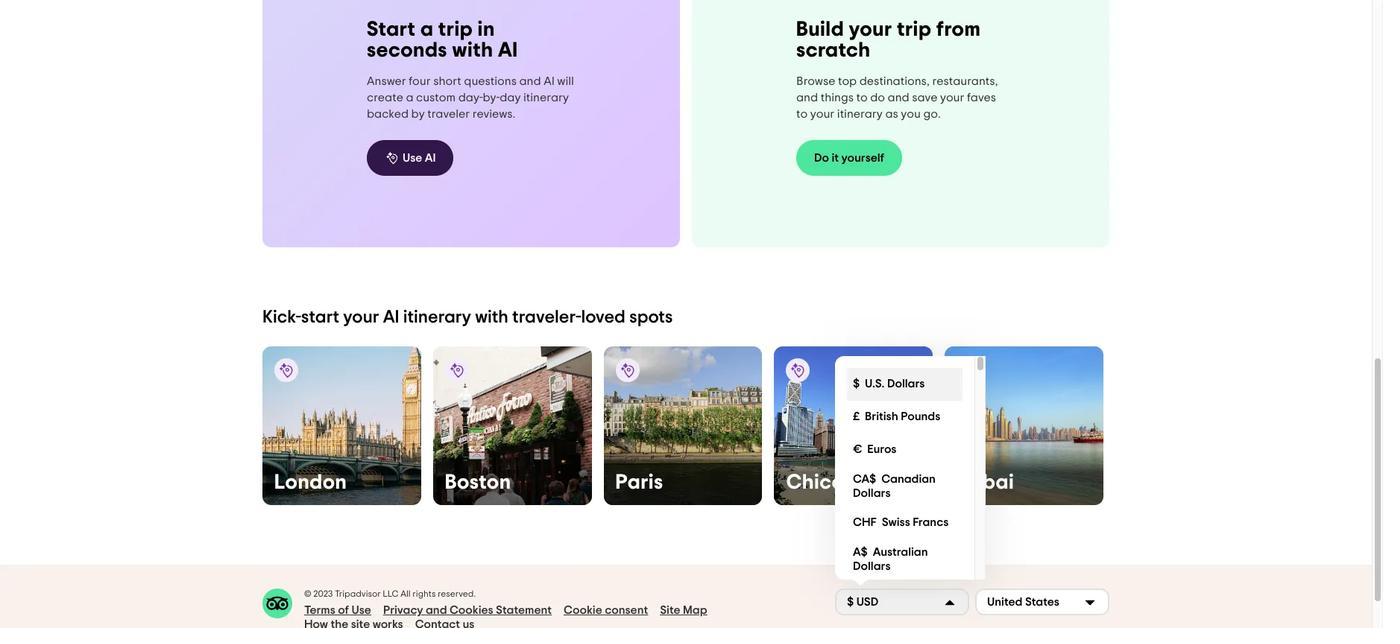 Task type: locate. For each thing, give the bounding box(es) containing it.
dollars inside 'a$  australian dollars'
[[853, 561, 891, 573]]

do
[[815, 152, 830, 164]]

francs
[[913, 517, 949, 529]]

llc
[[383, 590, 399, 599]]

dollars down ca$  canadian
[[853, 488, 891, 500]]

2 horizontal spatial itinerary
[[838, 108, 883, 120]]

and
[[520, 75, 541, 87], [797, 92, 818, 104], [888, 92, 910, 104], [426, 605, 447, 617]]

£  british
[[853, 411, 899, 423]]

a
[[421, 19, 434, 40], [406, 92, 414, 103]]

do it yourself button
[[797, 140, 903, 176]]

1 horizontal spatial a
[[421, 19, 434, 40]]

1 horizontal spatial itinerary
[[524, 92, 569, 103]]

a up by
[[406, 92, 414, 103]]

with
[[453, 40, 493, 61], [475, 309, 509, 327]]

©
[[304, 590, 312, 599]]

save
[[913, 92, 938, 104]]

0 horizontal spatial use
[[352, 605, 371, 617]]

as
[[886, 108, 899, 120]]

dollars up £  british pounds
[[888, 378, 925, 390]]

destinations,
[[860, 75, 930, 87]]

privacy
[[383, 605, 423, 617]]

site map
[[660, 605, 708, 617]]

itinerary inside browse top destinations, restaurants, and things to do and save your faves to your itinerary as you go.
[[838, 108, 883, 120]]

1 vertical spatial a
[[406, 92, 414, 103]]

of
[[338, 605, 349, 617]]

2 vertical spatial dollars
[[853, 561, 891, 573]]

paris link
[[604, 347, 763, 506]]

start
[[367, 19, 416, 40]]

do
[[871, 92, 886, 104]]

0 vertical spatial with
[[453, 40, 493, 61]]

and down "destinations,"
[[888, 92, 910, 104]]

in
[[478, 19, 495, 40]]

1 horizontal spatial to
[[857, 92, 868, 104]]

to down the browse
[[797, 108, 808, 120]]

short
[[434, 75, 462, 87]]

map
[[683, 605, 708, 617]]

terms of use link
[[304, 604, 371, 618]]

trip for your
[[897, 19, 932, 40]]

1 vertical spatial to
[[797, 108, 808, 120]]

0 vertical spatial use
[[403, 152, 423, 164]]

ca$  canadian dollars
[[853, 474, 936, 500]]

ai down traveler
[[425, 152, 436, 164]]

it
[[832, 152, 839, 164]]

ai right in
[[498, 40, 518, 61]]

with left "traveler-"
[[475, 309, 509, 327]]

london link
[[263, 347, 421, 506]]

1 vertical spatial dollars
[[853, 488, 891, 500]]

backed
[[367, 108, 409, 120]]

do it yourself
[[815, 152, 885, 164]]

trip inside build your trip from scratch
[[897, 19, 932, 40]]

a right start
[[421, 19, 434, 40]]

custom
[[416, 92, 456, 103]]

reserved.
[[438, 590, 476, 599]]

consent
[[605, 605, 648, 617]]

a$  australian
[[853, 547, 928, 559]]

chicago
[[787, 473, 871, 494]]

use down by
[[403, 152, 423, 164]]

© 2023 tripadvisor llc all rights reserved.
[[304, 590, 476, 599]]

top
[[838, 75, 857, 87]]

list box containing $  u.s. dollars
[[836, 356, 986, 580]]

states
[[1026, 597, 1060, 609]]

$
[[847, 597, 854, 609]]

your right build
[[849, 19, 893, 40]]

by
[[411, 108, 425, 120]]

ai
[[498, 40, 518, 61], [544, 75, 555, 87], [425, 152, 436, 164], [383, 309, 400, 327]]

cookies
[[450, 605, 494, 617]]

dollars
[[888, 378, 925, 390], [853, 488, 891, 500], [853, 561, 891, 573]]

1 vertical spatial itinerary
[[838, 108, 883, 120]]

to
[[857, 92, 868, 104], [797, 108, 808, 120]]

trip for a
[[439, 19, 473, 40]]

to left "do"
[[857, 92, 868, 104]]

0 horizontal spatial trip
[[439, 19, 473, 40]]

0 vertical spatial a
[[421, 19, 434, 40]]

loved
[[581, 309, 626, 327]]

chf  swiss
[[853, 517, 911, 529]]

$  u.s.
[[853, 378, 885, 390]]

spots
[[630, 309, 673, 327]]

0 horizontal spatial a
[[406, 92, 414, 103]]

and up 'day'
[[520, 75, 541, 87]]

trip left from
[[897, 19, 932, 40]]

0 vertical spatial itinerary
[[524, 92, 569, 103]]

dollars down a$  australian
[[853, 561, 891, 573]]

0 horizontal spatial to
[[797, 108, 808, 120]]

1 horizontal spatial trip
[[897, 19, 932, 40]]

0 vertical spatial to
[[857, 92, 868, 104]]

with up questions
[[453, 40, 493, 61]]

$ usd button
[[836, 589, 970, 616]]

with for seconds
[[453, 40, 493, 61]]

your down "things"
[[811, 108, 835, 120]]

by-
[[483, 92, 500, 103]]

trip
[[439, 19, 473, 40], [897, 19, 932, 40]]

0 horizontal spatial itinerary
[[403, 309, 472, 327]]

dollars inside ca$  canadian dollars
[[853, 488, 891, 500]]

1 vertical spatial with
[[475, 309, 509, 327]]

build your trip from scratch
[[797, 19, 981, 61]]

0 vertical spatial dollars
[[888, 378, 925, 390]]

ca$  canadian
[[853, 474, 936, 486]]

start a trip in seconds with ai
[[367, 19, 518, 61]]

1 horizontal spatial use
[[403, 152, 423, 164]]

traveler-
[[513, 309, 581, 327]]

and inside answer four short questions and ai will create a custom day-by-day itinerary backed by traveler reviews.
[[520, 75, 541, 87]]

day
[[500, 92, 521, 103]]

ai left will
[[544, 75, 555, 87]]

itinerary
[[524, 92, 569, 103], [838, 108, 883, 120], [403, 309, 472, 327]]

use
[[403, 152, 423, 164], [352, 605, 371, 617]]

€  euros
[[853, 444, 897, 456]]

four
[[409, 75, 431, 87]]

trip left in
[[439, 19, 473, 40]]

yourself
[[842, 152, 885, 164]]

paris
[[616, 473, 664, 494]]

go.
[[924, 108, 941, 120]]

with inside start a trip in seconds with ai
[[453, 40, 493, 61]]

list box
[[836, 356, 986, 580]]

trip inside start a trip in seconds with ai
[[439, 19, 473, 40]]

1 vertical spatial use
[[352, 605, 371, 617]]

pounds
[[901, 411, 941, 423]]

£  british pounds
[[853, 411, 941, 423]]

ai inside start a trip in seconds with ai
[[498, 40, 518, 61]]

privacy and cookies statement link
[[383, 604, 552, 618]]

use down tripadvisor at the left of the page
[[352, 605, 371, 617]]

statement
[[496, 605, 552, 617]]



Task type: vqa. For each thing, say whether or not it's contained in the screenshot.
restaurants near salt and pepper shaker museum "link"
no



Task type: describe. For each thing, give the bounding box(es) containing it.
scratch
[[797, 40, 871, 61]]

use ai button
[[367, 140, 454, 176]]

$  u.s. dollars
[[853, 378, 925, 390]]

privacy and cookies statement
[[383, 605, 552, 617]]

chf  swiss francs
[[853, 517, 949, 529]]

you
[[901, 108, 921, 120]]

use inside button
[[403, 152, 423, 164]]

terms of use
[[304, 605, 371, 617]]

faves
[[968, 92, 997, 104]]

site map link
[[660, 604, 708, 618]]

itinerary inside answer four short questions and ai will create a custom day-by-day itinerary backed by traveler reviews.
[[524, 92, 569, 103]]

2 vertical spatial itinerary
[[403, 309, 472, 327]]

dollars for $  u.s. dollars
[[888, 378, 925, 390]]

cookie consent
[[564, 605, 648, 617]]

seconds
[[367, 40, 448, 61]]

a inside start a trip in seconds with ai
[[421, 19, 434, 40]]

chicago link
[[775, 347, 933, 506]]

and down the browse
[[797, 92, 818, 104]]

answer four short questions and ai will create a custom day-by-day itinerary backed by traveler reviews.
[[367, 75, 574, 120]]

create
[[367, 92, 404, 103]]

your right start
[[343, 309, 379, 327]]

a inside answer four short questions and ai will create a custom day-by-day itinerary backed by traveler reviews.
[[406, 92, 414, 103]]

start
[[301, 309, 340, 327]]

usd
[[857, 597, 879, 609]]

boston
[[445, 473, 511, 494]]

boston link
[[433, 347, 592, 506]]

rights
[[413, 590, 436, 599]]

build
[[797, 19, 845, 40]]

terms
[[304, 605, 336, 617]]

dubai link
[[945, 347, 1104, 506]]

kick-start your ai itinerary with traveler-loved spots
[[263, 309, 673, 327]]

united states button
[[976, 589, 1110, 616]]

use ai
[[403, 152, 436, 164]]

united states
[[988, 597, 1060, 609]]

$ usd
[[847, 597, 879, 609]]

reviews.
[[473, 108, 516, 120]]

and down rights
[[426, 605, 447, 617]]

day-
[[459, 92, 483, 103]]

cookie consent button
[[564, 604, 648, 618]]

from
[[937, 19, 981, 40]]

ai inside answer four short questions and ai will create a custom day-by-day itinerary backed by traveler reviews.
[[544, 75, 555, 87]]

united
[[988, 597, 1023, 609]]

ai right start
[[383, 309, 400, 327]]

cookie
[[564, 605, 603, 617]]

dubai
[[957, 473, 1015, 494]]

with for itinerary
[[475, 309, 509, 327]]

tripadvisor
[[335, 590, 381, 599]]

browse
[[797, 75, 836, 87]]

london
[[275, 473, 347, 494]]

things
[[821, 92, 854, 104]]

site
[[660, 605, 681, 617]]

dollars for ca$  canadian dollars
[[853, 488, 891, 500]]

your down restaurants,
[[941, 92, 965, 104]]

browse top destinations, restaurants, and things to do and save your faves to your itinerary as you go.
[[797, 75, 999, 120]]

ai inside button
[[425, 152, 436, 164]]

your inside build your trip from scratch
[[849, 19, 893, 40]]

questions
[[464, 75, 517, 87]]

restaurants,
[[933, 75, 999, 87]]

dollars for a$  australian dollars
[[853, 561, 891, 573]]

a$  australian dollars
[[853, 547, 928, 573]]

will
[[558, 75, 574, 87]]

traveler
[[428, 108, 470, 120]]

2023
[[313, 590, 333, 599]]

all
[[401, 590, 411, 599]]



